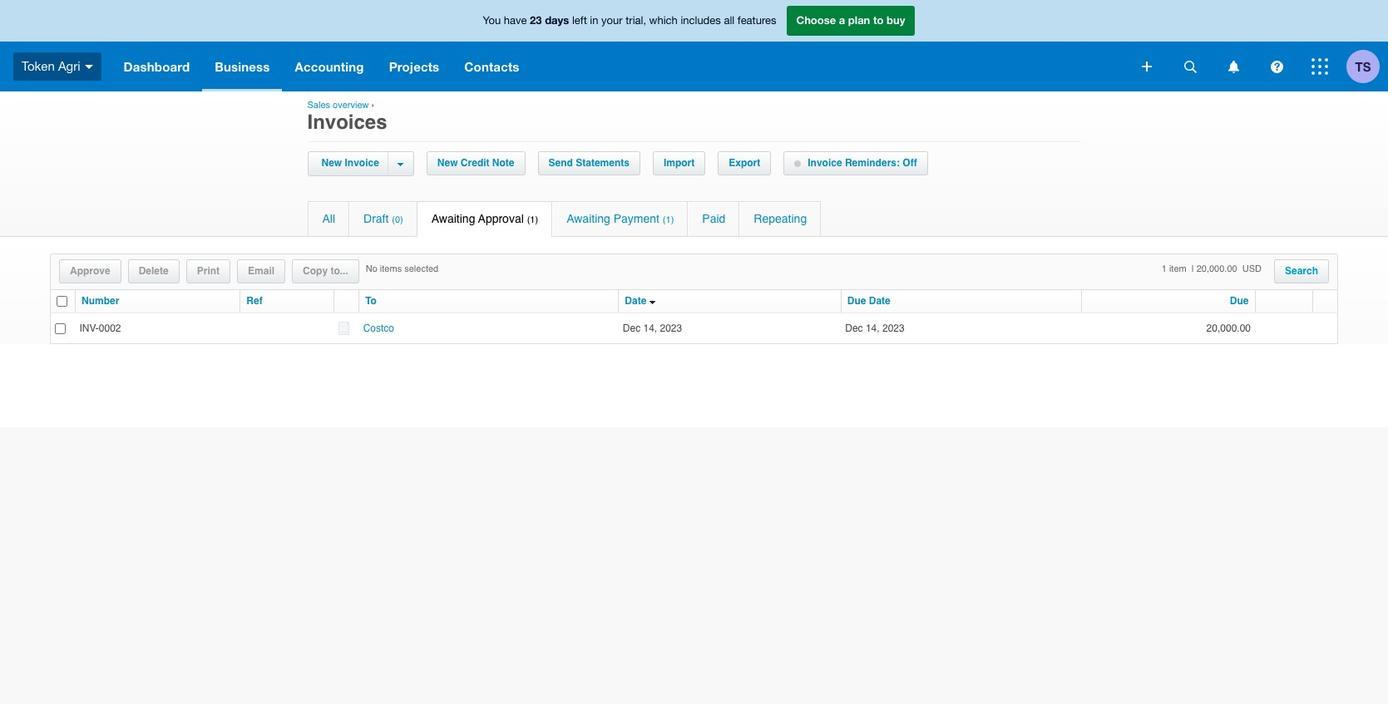 Task type: describe. For each thing, give the bounding box(es) containing it.
number link
[[82, 295, 119, 307]]

business
[[215, 59, 270, 74]]

copy
[[303, 265, 328, 277]]

1 date from the left
[[625, 295, 647, 307]]

invoice reminders:                                  off
[[808, 157, 917, 169]]

costco link
[[363, 322, 394, 334]]

copy to...
[[303, 265, 348, 277]]

1 dec from the left
[[623, 322, 641, 334]]

print
[[197, 265, 220, 277]]

statements
[[576, 157, 630, 169]]

23
[[530, 14, 542, 27]]

plan
[[848, 14, 870, 27]]

note
[[492, 157, 514, 169]]

(1) for awaiting payment
[[663, 215, 674, 225]]

send statements
[[549, 157, 630, 169]]

sales overview › invoices
[[307, 100, 387, 134]]

invoices
[[307, 111, 387, 134]]

features
[[738, 14, 776, 27]]

email link
[[238, 260, 285, 283]]

all link
[[308, 202, 349, 236]]

you have 23 days left in your trial, which includes all features
[[483, 14, 776, 27]]

dashboard link
[[111, 42, 202, 91]]

2 14, from the left
[[866, 322, 880, 334]]

invoice inside invoice reminders:                                  off link
[[808, 157, 842, 169]]

includes
[[681, 14, 721, 27]]

ts button
[[1347, 42, 1388, 91]]

1 item                          | 20,000.00                              usd
[[1162, 264, 1262, 274]]

contacts button
[[452, 42, 532, 91]]

copy to... link
[[293, 260, 358, 283]]

20,000.00
[[1207, 322, 1251, 334]]

buy
[[887, 14, 905, 27]]

2 2023 from the left
[[882, 322, 905, 334]]

due link
[[1230, 295, 1249, 307]]

send
[[549, 157, 573, 169]]

paid link
[[688, 202, 739, 236]]

item
[[1169, 264, 1187, 274]]

to
[[365, 295, 377, 307]]

selected
[[404, 264, 438, 274]]

projects button
[[376, 42, 452, 91]]

to
[[873, 14, 884, 27]]

sales
[[307, 100, 330, 111]]

new for new credit note
[[437, 157, 458, 169]]

token agri button
[[0, 42, 111, 91]]

due for due link
[[1230, 295, 1249, 307]]

ref
[[246, 295, 263, 307]]

new for new invoice
[[321, 157, 342, 169]]

1 14, from the left
[[643, 322, 657, 334]]

projects
[[389, 59, 439, 74]]

new invoice
[[321, 157, 379, 169]]

credit
[[461, 157, 490, 169]]

no items selected
[[366, 264, 438, 274]]

due date
[[847, 295, 891, 307]]

to...
[[331, 265, 348, 277]]

import
[[664, 157, 695, 169]]

payment
[[614, 212, 660, 225]]

1
[[1162, 264, 1167, 274]]

off
[[903, 157, 917, 169]]

inv-
[[79, 322, 99, 334]]

inv-0002
[[79, 322, 121, 334]]

delete link
[[129, 260, 179, 283]]

in
[[590, 14, 598, 27]]

no
[[366, 264, 377, 274]]

accounting
[[295, 59, 364, 74]]

›
[[371, 100, 374, 111]]

svg image
[[1184, 60, 1196, 73]]

search
[[1285, 265, 1318, 277]]

reminders:
[[845, 157, 900, 169]]

ref link
[[246, 295, 263, 307]]

2 dec from the left
[[845, 322, 863, 334]]

choose
[[796, 14, 836, 27]]

approve link
[[60, 260, 120, 283]]



Task type: locate. For each thing, give the bounding box(es) containing it.
date
[[625, 295, 647, 307], [869, 295, 891, 307]]

0 horizontal spatial dec 14, 2023
[[623, 322, 682, 334]]

svg image
[[1312, 58, 1328, 75], [1228, 60, 1239, 73], [1271, 60, 1283, 73], [1142, 62, 1152, 72], [84, 65, 93, 69]]

to link
[[365, 295, 377, 307]]

invoice left reminders:
[[808, 157, 842, 169]]

token
[[22, 59, 55, 73]]

which
[[649, 14, 678, 27]]

awaiting left 'payment'
[[567, 212, 610, 225]]

0 horizontal spatial awaiting
[[431, 212, 475, 225]]

awaiting approval (1)
[[431, 212, 538, 225]]

dec 14, 2023 down date link at the top left
[[623, 322, 682, 334]]

2 (1) from the left
[[663, 215, 674, 225]]

new left credit
[[437, 157, 458, 169]]

invoice inside the new invoice link
[[345, 157, 379, 169]]

you
[[483, 14, 501, 27]]

2 dec 14, 2023 from the left
[[845, 322, 910, 334]]

trial,
[[626, 14, 646, 27]]

0 horizontal spatial date
[[625, 295, 647, 307]]

choose a plan to buy
[[796, 14, 905, 27]]

dec
[[623, 322, 641, 334], [845, 322, 863, 334]]

import link
[[654, 152, 705, 175]]

new
[[321, 157, 342, 169], [437, 157, 458, 169]]

all
[[322, 212, 335, 225]]

sales overview link
[[307, 100, 369, 111]]

(1) right 'payment'
[[663, 215, 674, 225]]

export
[[729, 157, 760, 169]]

invoice down invoices
[[345, 157, 379, 169]]

banner
[[0, 0, 1388, 91]]

send statements link
[[539, 152, 640, 175]]

svg image inside token agri popup button
[[84, 65, 93, 69]]

1 (1) from the left
[[527, 215, 538, 225]]

awaiting for awaiting approval
[[431, 212, 475, 225]]

have
[[504, 14, 527, 27]]

0 horizontal spatial 14,
[[643, 322, 657, 334]]

0 horizontal spatial dec
[[623, 322, 641, 334]]

1 dec 14, 2023 from the left
[[623, 322, 682, 334]]

1 invoice from the left
[[345, 157, 379, 169]]

0 horizontal spatial 2023
[[660, 322, 682, 334]]

14, down the due date link
[[866, 322, 880, 334]]

2 awaiting from the left
[[567, 212, 610, 225]]

(1) inside awaiting approval (1)
[[527, 215, 538, 225]]

1 horizontal spatial date
[[869, 295, 891, 307]]

1 horizontal spatial (1)
[[663, 215, 674, 225]]

0 horizontal spatial (1)
[[527, 215, 538, 225]]

accounting button
[[282, 42, 376, 91]]

1 horizontal spatial dec
[[845, 322, 863, 334]]

approve
[[70, 265, 110, 277]]

1 new from the left
[[321, 157, 342, 169]]

1 horizontal spatial new
[[437, 157, 458, 169]]

new invoice link
[[317, 152, 387, 175]]

overview
[[333, 100, 369, 111]]

(0)
[[392, 215, 403, 225]]

(1) for awaiting approval
[[527, 215, 538, 225]]

14, down date link at the top left
[[643, 322, 657, 334]]

14,
[[643, 322, 657, 334], [866, 322, 880, 334]]

1 horizontal spatial 2023
[[882, 322, 905, 334]]

date link
[[625, 295, 647, 307]]

due date link
[[847, 295, 891, 307]]

0 horizontal spatial invoice
[[345, 157, 379, 169]]

draft
[[364, 212, 389, 225]]

0 horizontal spatial new
[[321, 157, 342, 169]]

print link
[[187, 260, 230, 283]]

1 horizontal spatial awaiting
[[567, 212, 610, 225]]

awaiting for awaiting payment
[[567, 212, 610, 225]]

due
[[847, 295, 866, 307], [1230, 295, 1249, 307]]

a
[[839, 14, 845, 27]]

ts
[[1355, 59, 1371, 74]]

None checkbox
[[57, 296, 67, 307], [55, 323, 66, 334], [57, 296, 67, 307], [55, 323, 66, 334]]

(1)
[[527, 215, 538, 225], [663, 215, 674, 225]]

dec down the due date link
[[845, 322, 863, 334]]

0 horizontal spatial due
[[847, 295, 866, 307]]

invoice reminders:                                  off link
[[785, 152, 927, 175]]

dec 14, 2023 down the due date link
[[845, 322, 910, 334]]

dashboard
[[124, 59, 190, 74]]

agri
[[58, 59, 80, 73]]

approval
[[478, 212, 524, 225]]

days
[[545, 14, 569, 27]]

your
[[601, 14, 623, 27]]

1 horizontal spatial due
[[1230, 295, 1249, 307]]

due for due date
[[847, 295, 866, 307]]

dec down date link at the top left
[[623, 322, 641, 334]]

token agri
[[22, 59, 80, 73]]

2023
[[660, 322, 682, 334], [882, 322, 905, 334]]

2 invoice from the left
[[808, 157, 842, 169]]

delete
[[139, 265, 169, 277]]

2 due from the left
[[1230, 295, 1249, 307]]

left
[[572, 14, 587, 27]]

2 new from the left
[[437, 157, 458, 169]]

1 horizontal spatial 14,
[[866, 322, 880, 334]]

export link
[[719, 152, 770, 175]]

contacts
[[464, 59, 519, 74]]

new credit note
[[437, 157, 514, 169]]

all
[[724, 14, 735, 27]]

draft (0)
[[364, 212, 403, 225]]

invoice
[[345, 157, 379, 169], [808, 157, 842, 169]]

paid
[[702, 212, 726, 225]]

0002
[[99, 322, 121, 334]]

new down invoices
[[321, 157, 342, 169]]

new credit note link
[[427, 152, 524, 175]]

1 awaiting from the left
[[431, 212, 475, 225]]

1 horizontal spatial invoice
[[808, 157, 842, 169]]

banner containing ts
[[0, 0, 1388, 91]]

items
[[380, 264, 402, 274]]

1 2023 from the left
[[660, 322, 682, 334]]

1 due from the left
[[847, 295, 866, 307]]

repeating link
[[740, 202, 821, 236]]

1 horizontal spatial dec 14, 2023
[[845, 322, 910, 334]]

(1) inside awaiting payment (1)
[[663, 215, 674, 225]]

repeating
[[754, 212, 807, 225]]

email
[[248, 265, 275, 277]]

2 date from the left
[[869, 295, 891, 307]]

search link
[[1275, 260, 1328, 283]]

awaiting left the approval
[[431, 212, 475, 225]]

(1) right the approval
[[527, 215, 538, 225]]

business button
[[202, 42, 282, 91]]

costco
[[363, 322, 394, 334]]

number
[[82, 295, 119, 307]]



Task type: vqa. For each thing, say whether or not it's contained in the screenshot.
Invoices
yes



